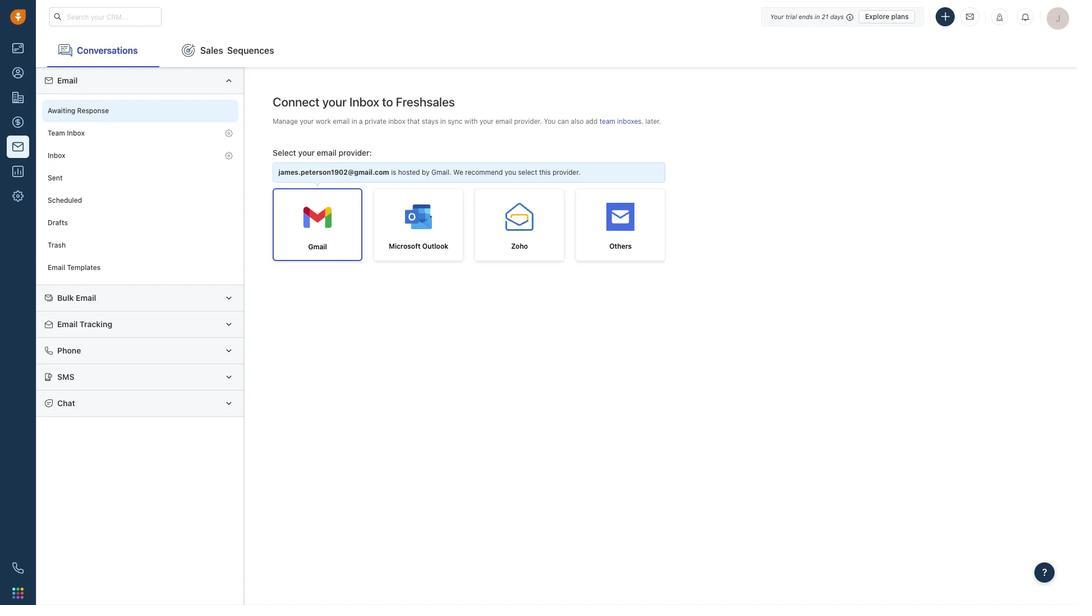 Task type: locate. For each thing, give the bounding box(es) containing it.
your left work
[[300, 117, 314, 125]]

0 vertical spatial provider.
[[514, 117, 542, 125]]

provider. right this
[[553, 168, 581, 177]]

0 horizontal spatial in
[[352, 117, 357, 125]]

templates
[[67, 264, 100, 272]]

inboxes.
[[617, 117, 644, 125]]

manage your work email in a private inbox that stays in sync with your email provider. you can also add team inboxes. later.
[[273, 117, 661, 125]]

inbox
[[349, 95, 379, 109], [67, 129, 85, 138], [48, 152, 65, 160]]

stays
[[422, 117, 438, 125]]

your for provider:
[[298, 148, 315, 158]]

2 vertical spatial inbox
[[48, 152, 65, 160]]

team
[[600, 117, 615, 125]]

in left a
[[352, 117, 357, 125]]

microsoft outlook
[[389, 243, 448, 251]]

that
[[407, 117, 420, 125]]

tracking
[[80, 320, 112, 329]]

recommend
[[465, 168, 503, 177]]

0 horizontal spatial provider.
[[514, 117, 542, 125]]

in left sync
[[440, 117, 446, 125]]

is
[[391, 168, 396, 177]]

trash
[[48, 241, 66, 250]]

your right with
[[480, 117, 494, 125]]

in left 21
[[815, 13, 820, 20]]

email right with
[[495, 117, 512, 125]]

microsoft
[[389, 243, 421, 251]]

email for email
[[57, 76, 78, 85]]

scheduled
[[48, 197, 82, 205]]

a
[[359, 117, 363, 125]]

can
[[558, 117, 569, 125]]

gmail.
[[431, 168, 451, 177]]

Search your CRM... text field
[[49, 7, 162, 26]]

your up work
[[322, 95, 347, 109]]

sequences
[[227, 45, 274, 55]]

in
[[815, 13, 820, 20], [352, 117, 357, 125], [440, 117, 446, 125]]

later.
[[645, 117, 661, 125]]

provider.
[[514, 117, 542, 125], [553, 168, 581, 177]]

tab list
[[36, 34, 1077, 67]]

you
[[544, 117, 556, 125]]

email up phone
[[57, 320, 78, 329]]

1 horizontal spatial in
[[440, 117, 446, 125]]

others
[[609, 243, 632, 251]]

1 vertical spatial inbox
[[67, 129, 85, 138]]

2 horizontal spatial inbox
[[349, 95, 379, 109]]

email up 'awaiting' on the top left of the page
[[57, 76, 78, 85]]

inbox
[[388, 117, 405, 125]]

email
[[57, 76, 78, 85], [48, 264, 65, 272], [76, 293, 96, 303], [57, 320, 78, 329]]

gmail
[[308, 243, 327, 252]]

outlook
[[422, 243, 448, 251]]

email for email templates
[[48, 264, 65, 272]]

microsoft outlook link
[[374, 189, 463, 262]]

drafts
[[48, 219, 68, 227]]

awaiting response link
[[42, 100, 239, 122]]

inbox right team on the left top of the page
[[67, 129, 85, 138]]

response
[[77, 107, 109, 115]]

1 vertical spatial provider.
[[553, 168, 581, 177]]

by
[[422, 168, 430, 177]]

awaiting response
[[48, 107, 109, 115]]

email down "trash"
[[48, 264, 65, 272]]

provider. left you
[[514, 117, 542, 125]]

james.peterson1902@gmail.com is hosted by gmail. we recommend you select this provider.
[[278, 168, 581, 177]]

0 vertical spatial inbox
[[349, 95, 379, 109]]

team
[[48, 129, 65, 138]]

your right select
[[298, 148, 315, 158]]

explore plans link
[[859, 10, 915, 23]]

provider:
[[339, 148, 372, 158]]

tab list containing conversations
[[36, 34, 1077, 67]]

freshsales
[[396, 95, 455, 109]]

2 horizontal spatial in
[[815, 13, 820, 20]]

inbox down team on the left top of the page
[[48, 152, 65, 160]]

sms
[[57, 372, 74, 382]]

hosted
[[398, 168, 420, 177]]

1 horizontal spatial inbox
[[67, 129, 85, 138]]

inbox up a
[[349, 95, 379, 109]]

your
[[322, 95, 347, 109], [300, 117, 314, 125], [480, 117, 494, 125], [298, 148, 315, 158]]

chat
[[57, 399, 75, 408]]

also
[[571, 117, 584, 125]]

0 horizontal spatial inbox
[[48, 152, 65, 160]]

email image
[[966, 12, 974, 21]]

phone
[[57, 346, 81, 356]]

trash link
[[42, 234, 239, 257]]

email templates link
[[42, 257, 239, 279]]

your for email
[[300, 117, 314, 125]]

email for email tracking
[[57, 320, 78, 329]]

email
[[333, 117, 350, 125], [495, 117, 512, 125], [317, 148, 337, 158]]

work
[[316, 117, 331, 125]]



Task type: describe. For each thing, give the bounding box(es) containing it.
james.peterson1902@gmail.com
[[278, 168, 389, 177]]

explore plans
[[865, 12, 909, 20]]

inbox link
[[42, 145, 239, 167]]

sales sequences
[[200, 45, 274, 55]]

your
[[770, 13, 784, 20]]

awaiting
[[48, 107, 75, 115]]

bulk email
[[57, 293, 96, 303]]

scheduled link
[[42, 190, 239, 212]]

sent
[[48, 174, 63, 183]]

email right bulk
[[76, 293, 96, 303]]

your for to
[[322, 95, 347, 109]]

ends
[[799, 13, 813, 20]]

plans
[[891, 12, 909, 20]]

private
[[365, 117, 386, 125]]

your trial ends in 21 days
[[770, 13, 844, 20]]

manage
[[273, 117, 298, 125]]

select
[[273, 148, 296, 158]]

sales sequences link
[[171, 34, 285, 67]]

select your email provider:
[[273, 148, 372, 158]]

team inboxes. link
[[600, 117, 645, 125]]

connect
[[273, 95, 320, 109]]

sent link
[[42, 167, 239, 190]]

we
[[453, 168, 463, 177]]

email right work
[[333, 117, 350, 125]]

phone image
[[12, 563, 24, 574]]

team inbox
[[48, 129, 85, 138]]

team inbox link
[[42, 122, 239, 145]]

freshworks switcher image
[[12, 588, 24, 600]]

you
[[505, 168, 516, 177]]

this
[[539, 168, 551, 177]]

email templates
[[48, 264, 100, 272]]

conversations
[[77, 45, 138, 55]]

email tracking
[[57, 320, 112, 329]]

email up james.peterson1902@gmail.com
[[317, 148, 337, 158]]

add
[[586, 117, 598, 125]]

1 horizontal spatial provider.
[[553, 168, 581, 177]]

others link
[[576, 189, 665, 262]]

sync
[[448, 117, 463, 125]]

sales
[[200, 45, 223, 55]]

gmail link
[[273, 189, 362, 262]]

trial
[[786, 13, 797, 20]]

zoho link
[[475, 189, 564, 262]]

phone element
[[7, 558, 29, 580]]

drafts link
[[42, 212, 239, 234]]

to
[[382, 95, 393, 109]]

zoho
[[511, 243, 528, 251]]

21
[[822, 13, 828, 20]]

bulk
[[57, 293, 74, 303]]

with
[[464, 117, 478, 125]]

days
[[830, 13, 844, 20]]

explore
[[865, 12, 889, 20]]

connect your inbox to freshsales
[[273, 95, 455, 109]]

select
[[518, 168, 537, 177]]

conversations link
[[47, 34, 159, 67]]



Task type: vqa. For each thing, say whether or not it's contained in the screenshot.
your associated with email
yes



